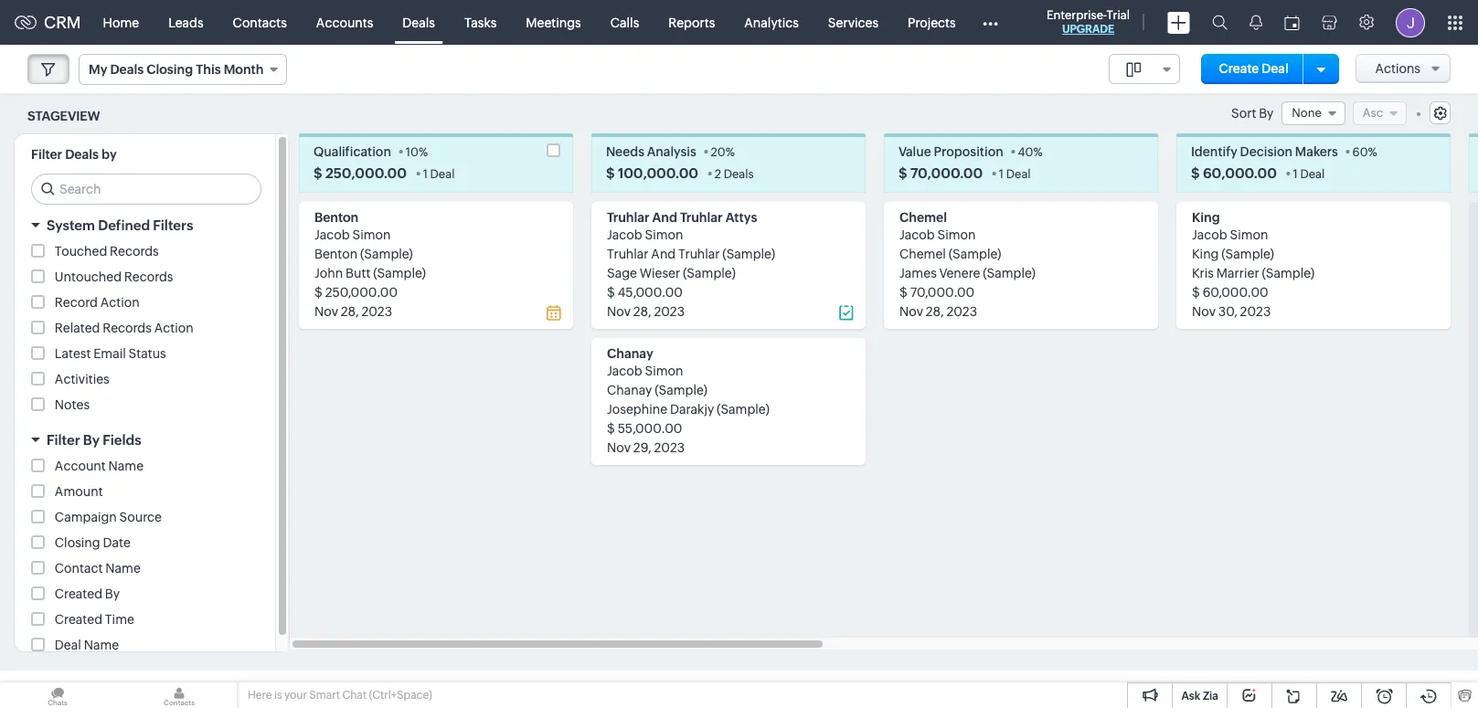 Task type: describe. For each thing, give the bounding box(es) containing it.
calendar image
[[1285, 15, 1300, 30]]

record action
[[55, 296, 140, 310]]

jacob inside chanay jacob simon chanay (sample) josephine darakjy (sample) $ 55,000.00 nov 29, 2023
[[607, 364, 643, 379]]

identify
[[1191, 145, 1238, 159]]

2023 for $ 60,000.00
[[1240, 305, 1271, 319]]

my deals closing this month
[[89, 62, 264, 77]]

29,
[[633, 441, 652, 456]]

% for $ 100,000.00
[[726, 146, 735, 159]]

1 horizontal spatial action
[[154, 321, 194, 336]]

system
[[47, 218, 95, 233]]

1 deal for 250,000.00
[[423, 168, 455, 181]]

king jacob simon king (sample) kris marrier (sample) $ 60,000.00 nov 30, 2023
[[1192, 211, 1315, 319]]

deals for filter deals by
[[65, 147, 99, 162]]

Other Modules field
[[971, 8, 1010, 37]]

simon inside chanay jacob simon chanay (sample) josephine darakjy (sample) $ 55,000.00 nov 29, 2023
[[645, 364, 684, 379]]

truhlar up the sage
[[607, 247, 649, 262]]

by for sort
[[1259, 106, 1274, 121]]

chat
[[342, 689, 367, 702]]

truhlar up the truhlar and truhlar (sample) link
[[680, 211, 723, 225]]

analytics link
[[730, 0, 814, 44]]

% for $ 70,000.00
[[1034, 146, 1043, 159]]

none
[[1292, 106, 1322, 120]]

My Deals Closing This Month field
[[79, 54, 287, 85]]

untouched
[[55, 270, 122, 285]]

2 chanay from the top
[[607, 383, 652, 398]]

simon for $ 70,000.00
[[938, 228, 976, 243]]

filter for filter by fields
[[47, 433, 80, 448]]

1 chanay from the top
[[607, 347, 653, 361]]

70,000.00 inside chemel jacob simon chemel (sample) james venere (sample) $ 70,000.00 nov 28, 2023
[[910, 286, 975, 300]]

deals for my deals closing this month
[[110, 62, 144, 77]]

(sample) down the truhlar and truhlar (sample) link
[[683, 266, 736, 281]]

1 king from the top
[[1192, 211, 1220, 225]]

john
[[315, 266, 343, 281]]

1 for $ 60,000.00
[[1293, 168, 1298, 181]]

date
[[103, 536, 131, 551]]

28, inside truhlar and truhlar attys jacob simon truhlar and truhlar (sample) sage wieser (sample) $ 45,000.00 nov 28, 2023
[[633, 305, 652, 319]]

55,000.00
[[618, 422, 683, 436]]

chemel jacob simon chemel (sample) james venere (sample) $ 70,000.00 nov 28, 2023
[[900, 211, 1036, 319]]

$ 60,000.00
[[1191, 166, 1277, 181]]

$ inside chemel jacob simon chemel (sample) james venere (sample) $ 70,000.00 nov 28, 2023
[[900, 286, 908, 300]]

accounts
[[316, 15, 373, 30]]

create deal
[[1219, 61, 1289, 76]]

nov inside truhlar and truhlar attys jacob simon truhlar and truhlar (sample) sage wieser (sample) $ 45,000.00 nov 28, 2023
[[607, 305, 631, 319]]

1 benton from the top
[[315, 211, 359, 225]]

2023 for $ 70,000.00
[[947, 305, 978, 319]]

1 60,000.00 from the top
[[1203, 166, 1277, 181]]

0 horizontal spatial closing
[[55, 536, 100, 551]]

actions
[[1376, 61, 1421, 76]]

search image
[[1213, 15, 1228, 30]]

fields
[[103, 433, 141, 448]]

(ctrl+space)
[[369, 689, 432, 702]]

deal inside button
[[1262, 61, 1289, 76]]

upgrade
[[1062, 23, 1115, 36]]

status
[[129, 347, 166, 361]]

josephine darakjy (sample) link
[[607, 403, 770, 417]]

account
[[55, 459, 106, 474]]

is
[[274, 689, 282, 702]]

created for created time
[[55, 613, 102, 628]]

chanay link
[[607, 347, 653, 361]]

filter by fields button
[[15, 425, 275, 457]]

$ inside king jacob simon king (sample) kris marrier (sample) $ 60,000.00 nov 30, 2023
[[1192, 286, 1200, 300]]

needs
[[606, 145, 645, 159]]

notes
[[55, 398, 90, 413]]

related records action
[[55, 321, 194, 336]]

(sample) right the venere
[[983, 266, 1036, 281]]

(sample) up the john butt (sample) link
[[360, 247, 413, 262]]

butt
[[346, 266, 371, 281]]

$ 100,000.00
[[606, 166, 699, 181]]

$ inside benton jacob simon benton (sample) john butt (sample) $ 250,000.00 nov 28, 2023
[[315, 286, 323, 300]]

2023 for qualification
[[362, 305, 392, 319]]

2023 inside truhlar and truhlar attys jacob simon truhlar and truhlar (sample) sage wieser (sample) $ 45,000.00 nov 28, 2023
[[654, 305, 685, 319]]

projects
[[908, 15, 956, 30]]

truhlar and truhlar (sample) link
[[607, 247, 776, 262]]

home
[[103, 15, 139, 30]]

leads link
[[154, 0, 218, 44]]

contacts image
[[122, 683, 237, 709]]

records for untouched
[[124, 270, 173, 285]]

deal for $ 70,000.00
[[1007, 168, 1031, 181]]

size image
[[1126, 61, 1141, 78]]

2 chemel from the top
[[900, 247, 946, 262]]

closing date
[[55, 536, 131, 551]]

records for touched
[[110, 244, 159, 259]]

king link
[[1192, 211, 1220, 225]]

filters
[[153, 218, 193, 233]]

here
[[248, 689, 272, 702]]

created for created by
[[55, 587, 102, 602]]

account name
[[55, 459, 144, 474]]

services link
[[814, 0, 893, 44]]

calls link
[[596, 0, 654, 44]]

1 chemel from the top
[[900, 211, 947, 225]]

month
[[224, 62, 264, 77]]

10 %
[[406, 146, 428, 159]]

2 king from the top
[[1192, 247, 1219, 262]]

calls
[[611, 15, 639, 30]]

touched records
[[55, 244, 159, 259]]

100,000.00
[[618, 166, 699, 181]]

1 deal for 70,000.00
[[999, 168, 1031, 181]]

here is your smart chat (ctrl+space)
[[248, 689, 432, 702]]

60,000.00 inside king jacob simon king (sample) kris marrier (sample) $ 60,000.00 nov 30, 2023
[[1203, 286, 1269, 300]]

your
[[284, 689, 307, 702]]

$ inside truhlar and truhlar attys jacob simon truhlar and truhlar (sample) sage wieser (sample) $ 45,000.00 nov 28, 2023
[[607, 286, 615, 300]]

touched
[[55, 244, 107, 259]]

crm link
[[15, 13, 81, 32]]

created by
[[55, 587, 120, 602]]

king (sample) link
[[1192, 247, 1275, 262]]

venere
[[940, 266, 981, 281]]

name for contact name
[[105, 562, 141, 576]]

defined
[[98, 218, 150, 233]]

meetings link
[[511, 0, 596, 44]]

related
[[55, 321, 100, 336]]

needs analysis
[[606, 145, 697, 159]]

benton jacob simon benton (sample) john butt (sample) $ 250,000.00 nov 28, 2023
[[315, 211, 426, 319]]

2 deals
[[715, 168, 754, 181]]

stageview
[[27, 108, 100, 123]]

$ down identify
[[1191, 166, 1200, 181]]

(sample) up kris marrier (sample) link
[[1222, 247, 1275, 262]]

qualification
[[314, 145, 391, 159]]



Task type: vqa. For each thing, say whether or not it's contained in the screenshot.
second 1 from the right
yes



Task type: locate. For each thing, give the bounding box(es) containing it.
name down date in the bottom of the page
[[105, 562, 141, 576]]

nov down james
[[900, 305, 924, 319]]

deals right 2
[[724, 168, 754, 181]]

darakjy
[[670, 403, 714, 417]]

0 vertical spatial chanay
[[607, 347, 653, 361]]

1 vertical spatial king
[[1192, 247, 1219, 262]]

2 benton from the top
[[315, 247, 358, 262]]

$ down kris
[[1192, 286, 1200, 300]]

simon for qualification
[[353, 228, 391, 243]]

chanay up chanay (sample) link
[[607, 347, 653, 361]]

0 vertical spatial 70,000.00
[[911, 166, 983, 181]]

2 250,000.00 from the top
[[325, 286, 398, 300]]

create menu element
[[1157, 0, 1202, 44]]

2
[[715, 168, 722, 181]]

2023 inside king jacob simon king (sample) kris marrier (sample) $ 60,000.00 nov 30, 2023
[[1240, 305, 1271, 319]]

latest email status
[[55, 347, 166, 361]]

signals element
[[1239, 0, 1274, 45]]

70,000.00 down the venere
[[910, 286, 975, 300]]

jacob for $ 70,000.00
[[900, 228, 935, 243]]

filter down stageview
[[31, 147, 62, 162]]

1 vertical spatial benton
[[315, 247, 358, 262]]

28,
[[341, 305, 359, 319], [633, 305, 652, 319], [926, 305, 944, 319]]

services
[[828, 15, 879, 30]]

truhlar up sage wieser (sample) link
[[679, 247, 720, 262]]

1 horizontal spatial closing
[[147, 62, 193, 77]]

attys
[[726, 211, 757, 225]]

tasks link
[[450, 0, 511, 44]]

1 vertical spatial chanay
[[607, 383, 652, 398]]

1 % from the left
[[419, 146, 428, 159]]

zia
[[1203, 690, 1219, 703]]

makers
[[1296, 145, 1339, 159]]

28, for $ 70,000.00
[[926, 305, 944, 319]]

1 1 deal from the left
[[423, 168, 455, 181]]

created up deal name
[[55, 613, 102, 628]]

2 60,000.00 from the top
[[1203, 286, 1269, 300]]

truhlar
[[607, 211, 650, 225], [680, 211, 723, 225], [607, 247, 649, 262], [679, 247, 720, 262]]

nov inside chemel jacob simon chemel (sample) james venere (sample) $ 70,000.00 nov 28, 2023
[[900, 305, 924, 319]]

2 vertical spatial records
[[103, 321, 152, 336]]

0 horizontal spatial 1 deal
[[423, 168, 455, 181]]

simon inside chemel jacob simon chemel (sample) james venere (sample) $ 70,000.00 nov 28, 2023
[[938, 228, 976, 243]]

decision
[[1241, 145, 1293, 159]]

2023 inside benton jacob simon benton (sample) john butt (sample) $ 250,000.00 nov 28, 2023
[[362, 305, 392, 319]]

simon up benton (sample) link
[[353, 228, 391, 243]]

3 1 deal from the left
[[1293, 168, 1325, 181]]

benton link
[[315, 211, 359, 225]]

0 vertical spatial 60,000.00
[[1203, 166, 1277, 181]]

1 deal down 40
[[999, 168, 1031, 181]]

250,000.00 inside benton jacob simon benton (sample) john butt (sample) $ 250,000.00 nov 28, 2023
[[325, 286, 398, 300]]

filter inside filter by fields dropdown button
[[47, 433, 80, 448]]

sage
[[607, 266, 637, 281]]

by
[[102, 147, 117, 162]]

name down fields
[[108, 459, 144, 474]]

smart
[[309, 689, 340, 702]]

0 horizontal spatial 28,
[[341, 305, 359, 319]]

(sample) right the marrier
[[1262, 266, 1315, 281]]

20
[[711, 146, 726, 159]]

1 vertical spatial filter
[[47, 433, 80, 448]]

% for $ 60,000.00
[[1368, 146, 1378, 159]]

1 deal down 10 %
[[423, 168, 455, 181]]

create
[[1219, 61, 1260, 76]]

1 deal for 60,000.00
[[1293, 168, 1325, 181]]

nov down john
[[315, 305, 338, 319]]

king up kris
[[1192, 247, 1219, 262]]

records up latest email status
[[103, 321, 152, 336]]

source
[[119, 511, 162, 525]]

1 vertical spatial 60,000.00
[[1203, 286, 1269, 300]]

deals left the by
[[65, 147, 99, 162]]

0 vertical spatial action
[[100, 296, 140, 310]]

2023 inside chemel jacob simon chemel (sample) james venere (sample) $ 70,000.00 nov 28, 2023
[[947, 305, 978, 319]]

3 % from the left
[[1034, 146, 1043, 159]]

josephine
[[607, 403, 668, 417]]

1 28, from the left
[[341, 305, 359, 319]]

campaign
[[55, 511, 117, 525]]

1 horizontal spatial 1
[[999, 168, 1004, 181]]

28, down butt
[[341, 305, 359, 319]]

(sample)
[[360, 247, 413, 262], [723, 247, 776, 262], [949, 247, 1002, 262], [1222, 247, 1275, 262], [373, 266, 426, 281], [683, 266, 736, 281], [983, 266, 1036, 281], [1262, 266, 1315, 281], [655, 383, 708, 398], [717, 403, 770, 417]]

name for account name
[[108, 459, 144, 474]]

3 28, from the left
[[926, 305, 944, 319]]

simon up chanay (sample) link
[[645, 364, 684, 379]]

deals for 2 deals
[[724, 168, 754, 181]]

search element
[[1202, 0, 1239, 45]]

chemel link
[[900, 211, 947, 225]]

1 for $ 70,000.00
[[999, 168, 1004, 181]]

chemel
[[900, 211, 947, 225], [900, 247, 946, 262]]

deal for $ 250,000.00
[[430, 168, 455, 181]]

tasks
[[464, 15, 497, 30]]

records down 'touched records'
[[124, 270, 173, 285]]

$ down james
[[900, 286, 908, 300]]

activities
[[55, 372, 109, 387]]

None field
[[1282, 102, 1346, 126]]

enterprise-trial upgrade
[[1047, 8, 1130, 36]]

20 %
[[711, 146, 735, 159]]

1 down the makers
[[1293, 168, 1298, 181]]

2 1 deal from the left
[[999, 168, 1031, 181]]

40 %
[[1018, 146, 1043, 159]]

latest
[[55, 347, 91, 361]]

by up account name
[[83, 433, 100, 448]]

signals image
[[1250, 15, 1263, 30]]

1 for $ 250,000.00
[[423, 168, 428, 181]]

jacob inside benton jacob simon benton (sample) john butt (sample) $ 250,000.00 nov 28, 2023
[[315, 228, 350, 243]]

1 vertical spatial closing
[[55, 536, 100, 551]]

2 70,000.00 from the top
[[910, 286, 975, 300]]

0 vertical spatial and
[[653, 211, 678, 225]]

action up related records action
[[100, 296, 140, 310]]

create menu image
[[1168, 11, 1191, 33]]

closing up contact
[[55, 536, 100, 551]]

0 vertical spatial benton
[[315, 211, 359, 225]]

benton up john
[[315, 247, 358, 262]]

1 deal
[[423, 168, 455, 181], [999, 168, 1031, 181], [1293, 168, 1325, 181]]

by right sort on the top right of the page
[[1259, 106, 1274, 121]]

0 vertical spatial name
[[108, 459, 144, 474]]

ask zia
[[1182, 690, 1219, 703]]

1 vertical spatial by
[[83, 433, 100, 448]]

60,000.00 down the marrier
[[1203, 286, 1269, 300]]

70,000.00 down 'value proposition'
[[911, 166, 983, 181]]

deal
[[1262, 61, 1289, 76], [430, 168, 455, 181], [1007, 168, 1031, 181], [1301, 168, 1325, 181], [55, 639, 81, 653]]

simon up chemel (sample) link
[[938, 228, 976, 243]]

deal down 40
[[1007, 168, 1031, 181]]

by inside dropdown button
[[83, 433, 100, 448]]

28, down james
[[926, 305, 944, 319]]

reports
[[669, 15, 715, 30]]

(sample) down benton (sample) link
[[373, 266, 426, 281]]

my
[[89, 62, 107, 77]]

deal down created time at bottom left
[[55, 639, 81, 653]]

45,000.00
[[618, 286, 683, 300]]

1 vertical spatial name
[[105, 562, 141, 576]]

2 horizontal spatial 1
[[1293, 168, 1298, 181]]

created
[[55, 587, 102, 602], [55, 613, 102, 628]]

% right "proposition"
[[1034, 146, 1043, 159]]

28, inside chemel jacob simon chemel (sample) james venere (sample) $ 70,000.00 nov 28, 2023
[[926, 305, 944, 319]]

1 horizontal spatial by
[[105, 587, 120, 602]]

nov down '45,000.00'
[[607, 305, 631, 319]]

2023 inside chanay jacob simon chanay (sample) josephine darakjy (sample) $ 55,000.00 nov 29, 2023
[[654, 441, 685, 456]]

simon inside king jacob simon king (sample) kris marrier (sample) $ 60,000.00 nov 30, 2023
[[1230, 228, 1269, 243]]

Search text field
[[32, 175, 261, 204]]

% right the makers
[[1368, 146, 1378, 159]]

0 vertical spatial created
[[55, 587, 102, 602]]

contacts link
[[218, 0, 302, 44]]

simon for $ 60,000.00
[[1230, 228, 1269, 243]]

identify decision makers
[[1191, 145, 1339, 159]]

(sample) down attys
[[723, 247, 776, 262]]

2023 down the venere
[[947, 305, 978, 319]]

contact name
[[55, 562, 141, 576]]

email
[[93, 347, 126, 361]]

analysis
[[647, 145, 697, 159]]

$ 250,000.00
[[314, 166, 407, 181]]

profile element
[[1385, 0, 1437, 44]]

by up time
[[105, 587, 120, 602]]

60,000.00 down the identify decision makers
[[1203, 166, 1277, 181]]

created time
[[55, 613, 134, 628]]

nov inside king jacob simon king (sample) kris marrier (sample) $ 60,000.00 nov 30, 2023
[[1192, 305, 1216, 319]]

$ down the sage
[[607, 286, 615, 300]]

1 vertical spatial chemel
[[900, 247, 946, 262]]

28, for qualification
[[341, 305, 359, 319]]

0 horizontal spatial by
[[83, 433, 100, 448]]

records for related
[[103, 321, 152, 336]]

$ down needs
[[606, 166, 615, 181]]

10
[[406, 146, 419, 159]]

2023
[[362, 305, 392, 319], [654, 305, 685, 319], [947, 305, 978, 319], [1240, 305, 1271, 319], [654, 441, 685, 456]]

$ inside chanay jacob simon chanay (sample) josephine darakjy (sample) $ 55,000.00 nov 29, 2023
[[607, 422, 615, 436]]

nov left 30,
[[1192, 305, 1216, 319]]

nov left 29,
[[607, 441, 631, 456]]

deals right my
[[110, 62, 144, 77]]

chemel up james
[[900, 247, 946, 262]]

0 horizontal spatial 1
[[423, 168, 428, 181]]

jacob down chemel link
[[900, 228, 935, 243]]

deal right $ 250,000.00
[[430, 168, 455, 181]]

(sample) right darakjy
[[717, 403, 770, 417]]

1 vertical spatial 250,000.00
[[325, 286, 398, 300]]

1 down 10 %
[[423, 168, 428, 181]]

nov for qualification
[[315, 305, 338, 319]]

$ down john
[[315, 286, 323, 300]]

0 horizontal spatial action
[[100, 296, 140, 310]]

250,000.00 down butt
[[325, 286, 398, 300]]

filter up account
[[47, 433, 80, 448]]

deal name
[[55, 639, 119, 653]]

reports link
[[654, 0, 730, 44]]

kris
[[1192, 266, 1214, 281]]

2 28, from the left
[[633, 305, 652, 319]]

action up status
[[154, 321, 194, 336]]

250,000.00 down qualification
[[325, 166, 407, 181]]

1 down "proposition"
[[999, 168, 1004, 181]]

value proposition
[[899, 145, 1004, 159]]

james venere (sample) link
[[900, 266, 1036, 281]]

ask
[[1182, 690, 1201, 703]]

nov for $ 70,000.00
[[900, 305, 924, 319]]

accounts link
[[302, 0, 388, 44]]

2 % from the left
[[726, 146, 735, 159]]

28, inside benton jacob simon benton (sample) john butt (sample) $ 250,000.00 nov 28, 2023
[[341, 305, 359, 319]]

jacob for qualification
[[315, 228, 350, 243]]

create deal button
[[1201, 54, 1307, 84]]

name for deal name
[[84, 639, 119, 653]]

0 vertical spatial filter
[[31, 147, 62, 162]]

0 vertical spatial records
[[110, 244, 159, 259]]

simon inside benton jacob simon benton (sample) john butt (sample) $ 250,000.00 nov 28, 2023
[[353, 228, 391, 243]]

60 %
[[1353, 146, 1378, 159]]

2 vertical spatial by
[[105, 587, 120, 602]]

and up wieser
[[651, 247, 676, 262]]

jacob inside chemel jacob simon chemel (sample) james venere (sample) $ 70,000.00 nov 28, 2023
[[900, 228, 935, 243]]

28, down '45,000.00'
[[633, 305, 652, 319]]

chemel up chemel (sample) link
[[900, 211, 947, 225]]

leads
[[168, 15, 204, 30]]

2 horizontal spatial by
[[1259, 106, 1274, 121]]

2023 down the john butt (sample) link
[[362, 305, 392, 319]]

% right qualification
[[419, 146, 428, 159]]

marrier
[[1217, 266, 1260, 281]]

2 horizontal spatial 1 deal
[[1293, 168, 1325, 181]]

truhlar down the $ 100,000.00
[[607, 211, 650, 225]]

1 vertical spatial 70,000.00
[[910, 286, 975, 300]]

by for filter
[[83, 433, 100, 448]]

1 vertical spatial and
[[651, 247, 676, 262]]

2 vertical spatial name
[[84, 639, 119, 653]]

nov inside chanay jacob simon chanay (sample) josephine darakjy (sample) $ 55,000.00 nov 29, 2023
[[607, 441, 631, 456]]

and down 100,000.00
[[653, 211, 678, 225]]

(sample) up james venere (sample) link
[[949, 247, 1002, 262]]

nov for $ 60,000.00
[[1192, 305, 1216, 319]]

jacob
[[315, 228, 350, 243], [607, 228, 643, 243], [900, 228, 935, 243], [1192, 228, 1228, 243], [607, 364, 643, 379]]

projects link
[[893, 0, 971, 44]]

jacob for $ 60,000.00
[[1192, 228, 1228, 243]]

0 vertical spatial closing
[[147, 62, 193, 77]]

trial
[[1107, 8, 1130, 22]]

closing left this
[[147, 62, 193, 77]]

0 vertical spatial 250,000.00
[[325, 166, 407, 181]]

$ down value
[[899, 166, 908, 181]]

filter for filter deals by
[[31, 147, 62, 162]]

by for created
[[105, 587, 120, 602]]

1 created from the top
[[55, 587, 102, 602]]

jacob down benton link
[[315, 228, 350, 243]]

this
[[196, 62, 221, 77]]

1 1 from the left
[[423, 168, 428, 181]]

2023 down '45,000.00'
[[654, 305, 685, 319]]

1 70,000.00 from the top
[[911, 166, 983, 181]]

0 vertical spatial by
[[1259, 106, 1274, 121]]

benton up benton (sample) link
[[315, 211, 359, 225]]

benton (sample) link
[[315, 247, 413, 262]]

truhlar and truhlar attys link
[[607, 211, 757, 225]]

simon inside truhlar and truhlar attys jacob simon truhlar and truhlar (sample) sage wieser (sample) $ 45,000.00 nov 28, 2023
[[645, 228, 684, 243]]

1 vertical spatial action
[[154, 321, 194, 336]]

chanay (sample) link
[[607, 383, 708, 398]]

chanay jacob simon chanay (sample) josephine darakjy (sample) $ 55,000.00 nov 29, 2023
[[607, 347, 770, 456]]

deal down the makers
[[1301, 168, 1325, 181]]

2 horizontal spatial 28,
[[926, 305, 944, 319]]

$ down qualification
[[314, 166, 322, 181]]

deal right create
[[1262, 61, 1289, 76]]

jacob up the sage
[[607, 228, 643, 243]]

3 1 from the left
[[1293, 168, 1298, 181]]

benton
[[315, 211, 359, 225], [315, 247, 358, 262]]

records down "defined"
[[110, 244, 159, 259]]

2023 right 30,
[[1240, 305, 1271, 319]]

jacob inside truhlar and truhlar attys jacob simon truhlar and truhlar (sample) sage wieser (sample) $ 45,000.00 nov 28, 2023
[[607, 228, 643, 243]]

created down contact
[[55, 587, 102, 602]]

system defined filters button
[[15, 210, 275, 242]]

jacob down 'king' link
[[1192, 228, 1228, 243]]

jacob down chanay link at the left of the page
[[607, 364, 643, 379]]

chanay up josephine
[[607, 383, 652, 398]]

deals
[[403, 15, 435, 30], [110, 62, 144, 77], [65, 147, 99, 162], [724, 168, 754, 181]]

None field
[[1109, 54, 1180, 84]]

% up 2 deals
[[726, 146, 735, 159]]

sort
[[1232, 106, 1257, 121]]

1 horizontal spatial 1 deal
[[999, 168, 1031, 181]]

name down created time at bottom left
[[84, 639, 119, 653]]

(sample) up josephine darakjy (sample) link
[[655, 383, 708, 398]]

jacob inside king jacob simon king (sample) kris marrier (sample) $ 60,000.00 nov 30, 2023
[[1192, 228, 1228, 243]]

nov inside benton jacob simon benton (sample) john butt (sample) $ 250,000.00 nov 28, 2023
[[315, 305, 338, 319]]

king up the "king (sample)" "link" on the top right of page
[[1192, 211, 1220, 225]]

time
[[105, 613, 134, 628]]

1 250,000.00 from the top
[[325, 166, 407, 181]]

4 % from the left
[[1368, 146, 1378, 159]]

2023 right 29,
[[654, 441, 685, 456]]

deals left tasks
[[403, 15, 435, 30]]

enterprise-
[[1047, 8, 1107, 22]]

1 vertical spatial created
[[55, 613, 102, 628]]

1 deal down the makers
[[1293, 168, 1325, 181]]

$ 70,000.00
[[899, 166, 983, 181]]

chats image
[[0, 683, 115, 709]]

$ down josephine
[[607, 422, 615, 436]]

profile image
[[1396, 8, 1426, 37]]

deal for $ 60,000.00
[[1301, 168, 1325, 181]]

2 created from the top
[[55, 613, 102, 628]]

2 1 from the left
[[999, 168, 1004, 181]]

meetings
[[526, 15, 581, 30]]

1 vertical spatial records
[[124, 270, 173, 285]]

simon up the "king (sample)" "link" on the top right of page
[[1230, 228, 1269, 243]]

0 vertical spatial chemel
[[900, 211, 947, 225]]

simon down the truhlar and truhlar attys link
[[645, 228, 684, 243]]

0 vertical spatial king
[[1192, 211, 1220, 225]]

deals inside field
[[110, 62, 144, 77]]

john butt (sample) link
[[315, 266, 426, 281]]

value
[[899, 145, 932, 159]]

closing inside field
[[147, 62, 193, 77]]

1 horizontal spatial 28,
[[633, 305, 652, 319]]

kris marrier (sample) link
[[1192, 266, 1315, 281]]



